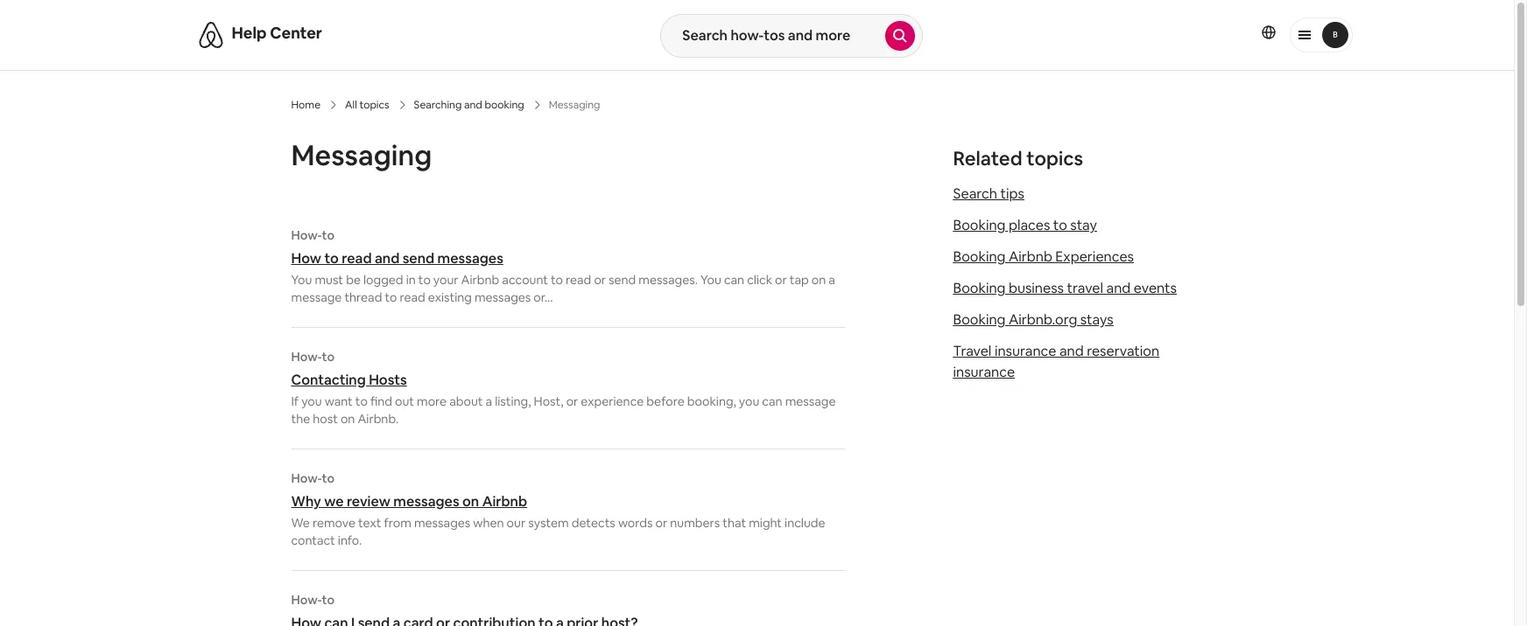 Task type: describe. For each thing, give the bounding box(es) containing it.
a inside how-to how to read and send messages you must be logged in to your airbnb account to read or send messages. you can click or tap on a message thread to read existing messages or…
[[829, 272, 835, 288]]

on inside how-to contacting hosts if you want to find out more about a listing, host, or experience before booking, you can message the host on airbnb.
[[341, 412, 355, 427]]

how- for how
[[291, 228, 322, 243]]

search
[[953, 185, 997, 203]]

airbnb homepage image
[[197, 21, 225, 49]]

remove
[[313, 516, 355, 532]]

how to read and send messages link
[[291, 250, 845, 268]]

text
[[358, 516, 381, 532]]

account
[[502, 272, 548, 288]]

travel insurance and reservation insurance
[[953, 342, 1159, 382]]

why
[[291, 493, 321, 511]]

contact
[[291, 533, 335, 549]]

1 horizontal spatial send
[[609, 272, 636, 288]]

might
[[749, 516, 782, 532]]

messages up your
[[437, 250, 503, 268]]

booking for booking airbnb experiences
[[953, 248, 1006, 266]]

all
[[345, 98, 357, 112]]

why we review messages on airbnb element
[[291, 471, 845, 550]]

reservation
[[1087, 342, 1159, 361]]

message inside how-to how to read and send messages you must be logged in to your airbnb account to read or send messages. you can click or tap on a message thread to read existing messages or…
[[291, 290, 342, 306]]

more
[[417, 394, 447, 410]]

home
[[291, 98, 321, 112]]

include
[[785, 516, 825, 532]]

on inside how-to how to read and send messages you must be logged in to your airbnb account to read or send messages. you can click or tap on a message thread to read existing messages or…
[[812, 272, 826, 288]]

booking for booking places to stay
[[953, 216, 1006, 235]]

booking airbnb.org stays
[[953, 311, 1114, 329]]

want
[[325, 394, 353, 410]]

how-to why we review messages on airbnb we remove text from messages when our system detects words or numbers that might include contact info.
[[291, 471, 825, 549]]

can inside how-to contacting hosts if you want to find out more about a listing, host, or experience before booking, you can message the host on airbnb.
[[762, 394, 782, 410]]

if
[[291, 394, 299, 410]]

detects
[[572, 516, 615, 532]]

system
[[528, 516, 569, 532]]

messages down account
[[475, 290, 531, 306]]

to inside how can i send a card or contribution to a prior host? element
[[322, 593, 335, 609]]

0 vertical spatial airbnb
[[1009, 248, 1052, 266]]

thread
[[344, 290, 382, 306]]

1 you from the left
[[291, 272, 312, 288]]

host
[[313, 412, 338, 427]]

out
[[395, 394, 414, 410]]

how- inside how can i send a card or contribution to a prior host? element
[[291, 593, 322, 609]]

how- for why
[[291, 471, 322, 487]]

places
[[1009, 216, 1050, 235]]

2 you from the left
[[739, 394, 759, 410]]

or left tap
[[775, 272, 787, 288]]

help
[[232, 23, 267, 43]]

business
[[1009, 279, 1064, 298]]

0 horizontal spatial send
[[403, 250, 434, 268]]

we
[[291, 516, 310, 532]]

travel
[[953, 342, 992, 361]]

contacting
[[291, 371, 366, 390]]

in
[[406, 272, 416, 288]]

booking airbnb experiences link
[[953, 248, 1134, 266]]

1 vertical spatial read
[[566, 272, 591, 288]]

stay
[[1070, 216, 1097, 235]]

that
[[723, 516, 746, 532]]

messaging
[[291, 137, 432, 173]]

1 vertical spatial insurance
[[953, 363, 1015, 382]]

travel insurance and reservation insurance link
[[953, 342, 1159, 382]]

review
[[347, 493, 390, 511]]

or down how to read and send messages link
[[594, 272, 606, 288]]

0 vertical spatial read
[[342, 250, 372, 268]]

searching and booking
[[414, 98, 524, 112]]

messages up from
[[393, 493, 459, 511]]

we
[[324, 493, 344, 511]]

1 you from the left
[[301, 394, 322, 410]]

booking business travel and events
[[953, 279, 1177, 298]]

before
[[647, 394, 684, 410]]

be
[[346, 272, 361, 288]]

message inside how-to contacting hosts if you want to find out more about a listing, host, or experience before booking, you can message the host on airbnb.
[[785, 394, 836, 410]]

related
[[953, 146, 1022, 171]]

messages.
[[639, 272, 698, 288]]

searching and booking link
[[414, 98, 524, 112]]

all topics
[[345, 98, 389, 112]]

booking places to stay
[[953, 216, 1097, 235]]

contacting hosts link
[[291, 371, 845, 390]]

numbers
[[670, 516, 720, 532]]



Task type: locate. For each thing, give the bounding box(es) containing it.
how-
[[291, 228, 322, 243], [291, 349, 322, 365], [291, 471, 322, 487], [291, 593, 322, 609]]

and inside travel insurance and reservation insurance
[[1059, 342, 1084, 361]]

airbnb right your
[[461, 272, 499, 288]]

0 vertical spatial message
[[291, 290, 342, 306]]

1 vertical spatial airbnb
[[461, 272, 499, 288]]

search tips link
[[953, 185, 1024, 203]]

3 booking from the top
[[953, 279, 1006, 298]]

insurance down booking airbnb.org stays link
[[995, 342, 1056, 361]]

airbnb inside how-to how to read and send messages you must be logged in to your airbnb account to read or send messages. you can click or tap on a message thread to read existing messages or…
[[461, 272, 499, 288]]

how- down contact
[[291, 593, 322, 609]]

experiences
[[1055, 248, 1134, 266]]

help center link
[[232, 23, 322, 43]]

booking down the booking places to stay link
[[953, 248, 1006, 266]]

2 how- from the top
[[291, 349, 322, 365]]

info.
[[338, 533, 362, 549]]

booking business travel and events link
[[953, 279, 1177, 298]]

on down "want"
[[341, 412, 355, 427]]

1 booking from the top
[[953, 216, 1006, 235]]

on inside how-to why we review messages on airbnb we remove text from messages when our system detects words or numbers that might include contact info.
[[462, 493, 479, 511]]

1 horizontal spatial a
[[829, 272, 835, 288]]

1 vertical spatial send
[[609, 272, 636, 288]]

on right tap
[[812, 272, 826, 288]]

must
[[315, 272, 343, 288]]

from
[[384, 516, 411, 532]]

logged
[[363, 272, 403, 288]]

center
[[270, 23, 322, 43]]

airbnb
[[1009, 248, 1052, 266], [461, 272, 499, 288], [482, 493, 527, 511]]

1 vertical spatial message
[[785, 394, 836, 410]]

you right "booking,"
[[739, 394, 759, 410]]

1 vertical spatial can
[[762, 394, 782, 410]]

a inside how-to contacting hosts if you want to find out more about a listing, host, or experience before booking, you can message the host on airbnb.
[[486, 394, 492, 410]]

1 horizontal spatial topics
[[1027, 146, 1083, 171]]

0 vertical spatial send
[[403, 250, 434, 268]]

2 booking from the top
[[953, 248, 1006, 266]]

topics right related
[[1027, 146, 1083, 171]]

can right "booking,"
[[762, 394, 782, 410]]

airbnb.org
[[1009, 311, 1077, 329]]

stays
[[1080, 311, 1114, 329]]

how- inside how-to contacting hosts if you want to find out more about a listing, host, or experience before booking, you can message the host on airbnb.
[[291, 349, 322, 365]]

0 horizontal spatial message
[[291, 290, 342, 306]]

can left click
[[724, 272, 744, 288]]

about
[[449, 394, 483, 410]]

booking down search
[[953, 216, 1006, 235]]

booking left business
[[953, 279, 1006, 298]]

or…
[[534, 290, 553, 306]]

1 horizontal spatial message
[[785, 394, 836, 410]]

0 horizontal spatial read
[[342, 250, 372, 268]]

0 horizontal spatial can
[[724, 272, 744, 288]]

None search field
[[660, 14, 923, 58]]

send
[[403, 250, 434, 268], [609, 272, 636, 288]]

you down how
[[291, 272, 312, 288]]

1 horizontal spatial read
[[400, 290, 425, 306]]

1 vertical spatial topics
[[1027, 146, 1083, 171]]

topics for related topics
[[1027, 146, 1083, 171]]

booking places to stay link
[[953, 216, 1097, 235]]

our
[[507, 516, 526, 532]]

main navigation menu image
[[1322, 22, 1348, 48]]

all topics link
[[345, 98, 389, 112]]

3 how- from the top
[[291, 471, 322, 487]]

the
[[291, 412, 310, 427]]

0 vertical spatial can
[[724, 272, 744, 288]]

0 horizontal spatial topics
[[359, 98, 389, 112]]

listing,
[[495, 394, 531, 410]]

can inside how-to how to read and send messages you must be logged in to your airbnb account to read or send messages. you can click or tap on a message thread to read existing messages or…
[[724, 272, 744, 288]]

words
[[618, 516, 653, 532]]

how to read and send messages element
[[291, 228, 845, 306]]

0 horizontal spatial on
[[341, 412, 355, 427]]

booking
[[485, 98, 524, 112]]

existing
[[428, 290, 472, 306]]

host,
[[534, 394, 564, 410]]

on
[[812, 272, 826, 288], [341, 412, 355, 427], [462, 493, 479, 511]]

and left booking at the top left of page
[[464, 98, 482, 112]]

send left messages.
[[609, 272, 636, 288]]

you
[[301, 394, 322, 410], [739, 394, 759, 410]]

a
[[829, 272, 835, 288], [486, 394, 492, 410]]

insurance
[[995, 342, 1056, 361], [953, 363, 1015, 382]]

you right messages.
[[701, 272, 721, 288]]

how- inside how-to why we review messages on airbnb we remove text from messages when our system detects words or numbers that might include contact info.
[[291, 471, 322, 487]]

2 you from the left
[[701, 272, 721, 288]]

to inside how-to why we review messages on airbnb we remove text from messages when our system detects words or numbers that might include contact info.
[[322, 471, 335, 487]]

and right travel
[[1106, 279, 1131, 298]]

a right tap
[[829, 272, 835, 288]]

read up be
[[342, 250, 372, 268]]

help center
[[232, 23, 322, 43]]

read down in
[[400, 290, 425, 306]]

can
[[724, 272, 744, 288], [762, 394, 782, 410]]

0 vertical spatial on
[[812, 272, 826, 288]]

how-to contacting hosts if you want to find out more about a listing, host, or experience before booking, you can message the host on airbnb.
[[291, 349, 836, 427]]

how
[[291, 250, 321, 268]]

or right the words
[[655, 516, 667, 532]]

tips
[[1000, 185, 1024, 203]]

events
[[1134, 279, 1177, 298]]

how- inside how-to how to read and send messages you must be logged in to your airbnb account to read or send messages. you can click or tap on a message thread to read existing messages or…
[[291, 228, 322, 243]]

find
[[370, 394, 392, 410]]

a right about
[[486, 394, 492, 410]]

2 vertical spatial read
[[400, 290, 425, 306]]

airbnb down places
[[1009, 248, 1052, 266]]

tap
[[790, 272, 809, 288]]

0 horizontal spatial you
[[301, 394, 322, 410]]

how- up the why
[[291, 471, 322, 487]]

searching
[[414, 98, 462, 112]]

when
[[473, 516, 504, 532]]

topics right the 'all'
[[359, 98, 389, 112]]

airbnb.
[[358, 412, 399, 427]]

your
[[433, 272, 458, 288]]

topics for all topics
[[359, 98, 389, 112]]

how- up contacting
[[291, 349, 322, 365]]

you right "if"
[[301, 394, 322, 410]]

how-to how to read and send messages you must be logged in to your airbnb account to read or send messages. you can click or tap on a message thread to read existing messages or…
[[291, 228, 835, 306]]

insurance down travel on the right bottom of the page
[[953, 363, 1015, 382]]

airbnb inside how-to why we review messages on airbnb we remove text from messages when our system detects words or numbers that might include contact info.
[[482, 493, 527, 511]]

1 how- from the top
[[291, 228, 322, 243]]

0 vertical spatial a
[[829, 272, 835, 288]]

read
[[342, 250, 372, 268], [566, 272, 591, 288], [400, 290, 425, 306]]

1 horizontal spatial on
[[462, 493, 479, 511]]

and up logged
[[375, 250, 400, 268]]

0 horizontal spatial a
[[486, 394, 492, 410]]

send up in
[[403, 250, 434, 268]]

1 vertical spatial on
[[341, 412, 355, 427]]

on up the when
[[462, 493, 479, 511]]

2 vertical spatial airbnb
[[482, 493, 527, 511]]

1 horizontal spatial can
[[762, 394, 782, 410]]

booking for booking airbnb.org stays
[[953, 311, 1006, 329]]

messages right from
[[414, 516, 470, 532]]

Search how-tos and more search field
[[661, 15, 886, 57]]

related topics
[[953, 146, 1083, 171]]

or down contacting hosts link
[[566, 394, 578, 410]]

4 booking from the top
[[953, 311, 1006, 329]]

or inside how-to contacting hosts if you want to find out more about a listing, host, or experience before booking, you can message the host on airbnb.
[[566, 394, 578, 410]]

0 horizontal spatial you
[[291, 272, 312, 288]]

and down stays
[[1059, 342, 1084, 361]]

2 horizontal spatial read
[[566, 272, 591, 288]]

click
[[747, 272, 772, 288]]

why we review messages on airbnb link
[[291, 493, 845, 511]]

or
[[594, 272, 606, 288], [775, 272, 787, 288], [566, 394, 578, 410], [655, 516, 667, 532]]

1 vertical spatial a
[[486, 394, 492, 410]]

2 vertical spatial on
[[462, 493, 479, 511]]

booking up travel on the right bottom of the page
[[953, 311, 1006, 329]]

search tips
[[953, 185, 1024, 203]]

4 how- from the top
[[291, 593, 322, 609]]

1 horizontal spatial you
[[739, 394, 759, 410]]

booking,
[[687, 394, 736, 410]]

how- for contacting
[[291, 349, 322, 365]]

2 horizontal spatial on
[[812, 272, 826, 288]]

booking airbnb.org stays link
[[953, 311, 1114, 329]]

to
[[1053, 216, 1067, 235], [322, 228, 335, 243], [324, 250, 339, 268], [418, 272, 431, 288], [551, 272, 563, 288], [385, 290, 397, 306], [322, 349, 335, 365], [355, 394, 368, 410], [322, 471, 335, 487], [322, 593, 335, 609]]

home link
[[291, 98, 321, 112]]

1 horizontal spatial you
[[701, 272, 721, 288]]

booking airbnb experiences
[[953, 248, 1134, 266]]

messages
[[437, 250, 503, 268], [475, 290, 531, 306], [393, 493, 459, 511], [414, 516, 470, 532]]

hosts
[[369, 371, 407, 390]]

how-to
[[291, 593, 335, 609]]

booking
[[953, 216, 1006, 235], [953, 248, 1006, 266], [953, 279, 1006, 298], [953, 311, 1006, 329]]

contacting hosts element
[[291, 349, 845, 428]]

message
[[291, 290, 342, 306], [785, 394, 836, 410]]

0 vertical spatial insurance
[[995, 342, 1056, 361]]

how- up how
[[291, 228, 322, 243]]

how can i send a card or contribution to a prior host? element
[[291, 593, 845, 627]]

travel
[[1067, 279, 1103, 298]]

or inside how-to why we review messages on airbnb we remove text from messages when our system detects words or numbers that might include contact info.
[[655, 516, 667, 532]]

airbnb up our
[[482, 493, 527, 511]]

read down how to read and send messages link
[[566, 272, 591, 288]]

experience
[[581, 394, 644, 410]]

and inside how-to how to read and send messages you must be logged in to your airbnb account to read or send messages. you can click or tap on a message thread to read existing messages or…
[[375, 250, 400, 268]]

booking for booking business travel and events
[[953, 279, 1006, 298]]

0 vertical spatial topics
[[359, 98, 389, 112]]



Task type: vqa. For each thing, say whether or not it's contained in the screenshot.
gift on the bottom right of the page
no



